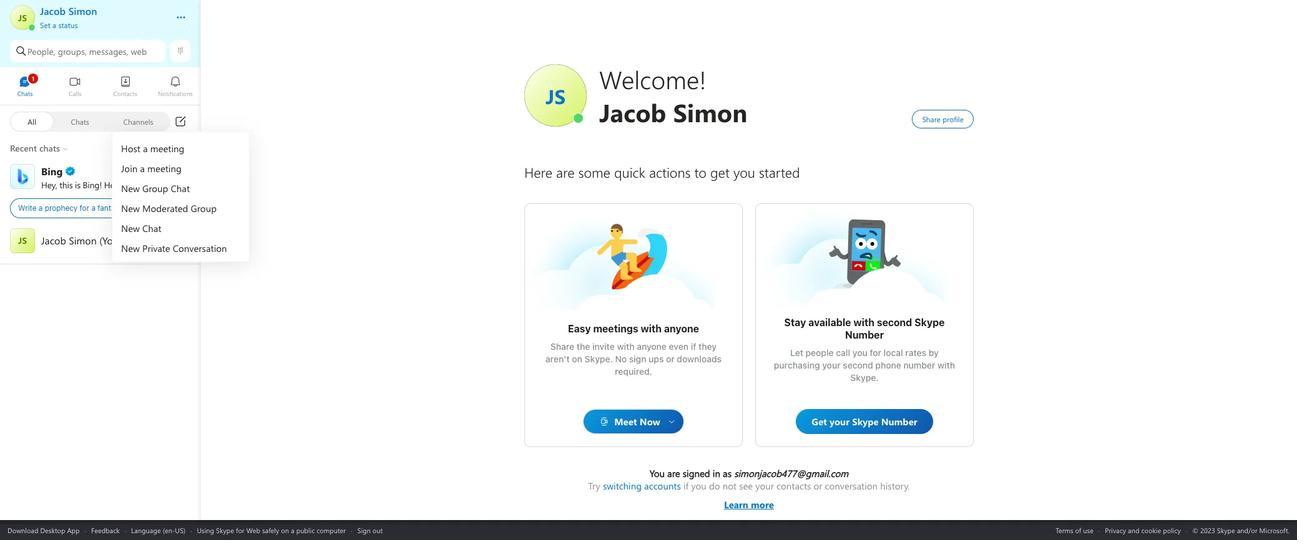 Task type: vqa. For each thing, say whether or not it's contained in the screenshot.
GET IT
no



Task type: describe. For each thing, give the bounding box(es) containing it.
on inside share the invite with anyone even if they aren't on skype. no sign ups or downloads required.
[[572, 354, 582, 365]]

download desktop app link
[[7, 526, 80, 535]]

phone
[[876, 360, 901, 371]]

no
[[615, 354, 627, 365]]

history.
[[880, 480, 910, 493]]

people, groups, messages, web button
[[10, 40, 165, 62]]

today?
[[178, 179, 203, 191]]

try switching accounts if you do not see your contacts or conversation history. learn more
[[588, 480, 910, 511]]

for inside let people call you for local rates by purchasing your second phone number with skype.
[[870, 348, 882, 358]]

number
[[904, 360, 935, 371]]

skype inside the stay available with second skype number
[[915, 317, 945, 328]]

people
[[806, 348, 834, 358]]

cookie
[[1141, 526, 1161, 535]]

privacy
[[1105, 526, 1126, 535]]

1 horizontal spatial for
[[236, 526, 245, 535]]

app
[[67, 526, 80, 535]]

(en-
[[163, 526, 175, 535]]

aren't
[[546, 354, 570, 365]]

second inside let people call you for local rates by purchasing your second phone number with skype.
[[843, 360, 873, 371]]

and
[[1128, 526, 1140, 535]]

contacts
[[777, 480, 811, 493]]

available
[[809, 317, 851, 328]]

rates
[[905, 348, 927, 358]]

invite
[[592, 341, 615, 352]]

skype. inside share the invite with anyone even if they aren't on skype. no sign ups or downloads required.
[[585, 354, 613, 365]]

web
[[131, 45, 147, 57]]

see
[[739, 480, 753, 493]]

web
[[246, 526, 260, 535]]

i
[[139, 179, 141, 191]]

ups
[[649, 354, 664, 365]]

switching
[[603, 480, 642, 493]]

use
[[1083, 526, 1094, 535]]

by
[[929, 348, 939, 358]]

learn more link
[[588, 493, 910, 511]]

they
[[699, 341, 717, 352]]

or inside share the invite with anyone even if they aren't on skype. no sign ups or downloads required.
[[666, 354, 675, 365]]

if inside "try switching accounts if you do not see your contacts or conversation history. learn more"
[[684, 480, 689, 493]]

easy
[[568, 323, 591, 335]]

whosthis
[[827, 217, 866, 230]]

a right write
[[39, 204, 43, 213]]

write a prophecy for a fantasy novel
[[18, 204, 144, 213]]

or inside "try switching accounts if you do not see your contacts or conversation history. learn more"
[[814, 480, 823, 493]]

share
[[551, 341, 574, 352]]

people, groups, messages, web
[[27, 45, 147, 57]]

switching accounts link
[[603, 480, 681, 493]]

this
[[59, 179, 73, 191]]

sign
[[629, 354, 646, 365]]

anyone inside share the invite with anyone even if they aren't on skype. no sign ups or downloads required.
[[637, 341, 667, 352]]

feedback link
[[91, 526, 120, 535]]

feedback
[[91, 526, 120, 535]]

not
[[723, 480, 737, 493]]

bing
[[83, 179, 100, 191]]

set
[[40, 20, 50, 30]]

stay available with second skype number
[[784, 317, 947, 341]]

0 vertical spatial anyone
[[664, 323, 699, 335]]

using
[[197, 526, 214, 535]]

hey,
[[41, 179, 57, 191]]

safely
[[262, 526, 279, 535]]

purchasing
[[774, 360, 820, 371]]

a left fantasy
[[91, 204, 95, 213]]

of
[[1075, 526, 1081, 535]]

let people call you for local rates by purchasing your second phone number with skype.
[[774, 348, 958, 383]]

groups,
[[58, 45, 87, 57]]

learn
[[724, 499, 748, 511]]

let
[[790, 348, 803, 358]]

you inside "try switching accounts if you do not see your contacts or conversation history. learn more"
[[691, 480, 707, 493]]

easy meetings with anyone
[[568, 323, 699, 335]]

write
[[18, 204, 37, 213]]

conversation
[[825, 480, 878, 493]]

second inside the stay available with second skype number
[[877, 317, 912, 328]]

language (en-us) link
[[131, 526, 185, 535]]

with inside the stay available with second skype number
[[854, 317, 875, 328]]

your inside let people call you for local rates by purchasing your second phone number with skype.
[[822, 360, 841, 371]]

a inside button
[[52, 20, 56, 30]]

hey, this is bing ! how can i help you today?
[[41, 179, 205, 191]]

privacy and cookie policy
[[1105, 526, 1181, 535]]

downloads
[[677, 354, 722, 365]]

terms of use
[[1056, 526, 1094, 535]]

if inside share the invite with anyone even if they aren't on skype. no sign ups or downloads required.
[[691, 341, 696, 352]]

stay
[[784, 317, 806, 328]]

using skype for web safely on a public computer
[[197, 526, 346, 535]]

channels
[[123, 116, 153, 126]]

prophecy
[[45, 204, 78, 213]]

how
[[104, 179, 121, 191]]

computer
[[317, 526, 346, 535]]

language
[[131, 526, 161, 535]]

sign out link
[[357, 526, 383, 535]]



Task type: locate. For each thing, give the bounding box(es) containing it.
skype.
[[585, 354, 613, 365], [851, 373, 879, 383]]

on down the
[[572, 354, 582, 365]]

for
[[80, 204, 89, 213], [870, 348, 882, 358], [236, 526, 245, 535]]

0 vertical spatial on
[[572, 354, 582, 365]]

1 horizontal spatial your
[[822, 360, 841, 371]]

desktop
[[40, 526, 65, 535]]

2 vertical spatial you
[[691, 480, 707, 493]]

terms
[[1056, 526, 1074, 535]]

novel
[[125, 204, 144, 213]]

1 vertical spatial anyone
[[637, 341, 667, 352]]

0 vertical spatial second
[[877, 317, 912, 328]]

or
[[666, 354, 675, 365], [814, 480, 823, 493]]

more
[[751, 499, 774, 511]]

you are signed in as
[[650, 468, 734, 480]]

a
[[52, 20, 56, 30], [39, 204, 43, 213], [91, 204, 95, 213], [291, 526, 294, 535]]

1 horizontal spatial or
[[814, 480, 823, 493]]

1 vertical spatial your
[[756, 480, 774, 493]]

skype. inside let people call you for local rates by purchasing your second phone number with skype.
[[851, 373, 879, 383]]

or right ups
[[666, 354, 675, 365]]

skype
[[915, 317, 945, 328], [216, 526, 234, 535]]

if right "are"
[[684, 480, 689, 493]]

skype. down phone
[[851, 373, 879, 383]]

0 vertical spatial or
[[666, 354, 675, 365]]

0 vertical spatial skype.
[[585, 354, 613, 365]]

fantasy
[[98, 204, 123, 213]]

are
[[667, 468, 680, 480]]

privacy and cookie policy link
[[1105, 526, 1181, 535]]

download desktop app
[[7, 526, 80, 535]]

a right set
[[52, 20, 56, 30]]

2 horizontal spatial for
[[870, 348, 882, 358]]

required.
[[615, 366, 652, 377]]

1 vertical spatial skype
[[216, 526, 234, 535]]

status
[[58, 20, 78, 30]]

0 vertical spatial you
[[162, 179, 176, 191]]

1 horizontal spatial on
[[572, 354, 582, 365]]

with up number
[[854, 317, 875, 328]]

1 horizontal spatial you
[[691, 480, 707, 493]]

0 horizontal spatial for
[[80, 204, 89, 213]]

you left do
[[691, 480, 707, 493]]

sign out
[[357, 526, 383, 535]]

anyone up even
[[664, 323, 699, 335]]

0 horizontal spatial skype.
[[585, 354, 613, 365]]

meetings
[[593, 323, 638, 335]]

your
[[822, 360, 841, 371], [756, 480, 774, 493]]

accounts
[[644, 480, 681, 493]]

number
[[845, 330, 884, 341]]

you
[[650, 468, 665, 480]]

tab list
[[0, 71, 200, 105]]

on
[[572, 354, 582, 365], [281, 526, 289, 535]]

mansurfer
[[596, 223, 641, 236]]

your down call
[[822, 360, 841, 371]]

all
[[28, 116, 36, 126]]

0 horizontal spatial or
[[666, 354, 675, 365]]

1 horizontal spatial skype
[[915, 317, 945, 328]]

0 horizontal spatial your
[[756, 480, 774, 493]]

messages,
[[89, 45, 128, 57]]

1 vertical spatial second
[[843, 360, 873, 371]]

you right help
[[162, 179, 176, 191]]

signed
[[683, 468, 710, 480]]

terms of use link
[[1056, 526, 1094, 535]]

anyone
[[664, 323, 699, 335], [637, 341, 667, 352]]

!
[[100, 179, 102, 191]]

a left public
[[291, 526, 294, 535]]

second up local
[[877, 317, 912, 328]]

skype up 'by'
[[915, 317, 945, 328]]

with up no
[[617, 341, 635, 352]]

1 horizontal spatial second
[[877, 317, 912, 328]]

for left local
[[870, 348, 882, 358]]

share the invite with anyone even if they aren't on skype. no sign ups or downloads required.
[[546, 341, 724, 377]]

with down 'by'
[[938, 360, 955, 371]]

or right contacts
[[814, 480, 823, 493]]

0 horizontal spatial second
[[843, 360, 873, 371]]

out
[[373, 526, 383, 535]]

1 vertical spatial skype.
[[851, 373, 879, 383]]

in
[[713, 468, 720, 480]]

the
[[577, 341, 590, 352]]

set a status button
[[40, 17, 164, 30]]

1 vertical spatial for
[[870, 348, 882, 358]]

2 horizontal spatial you
[[853, 348, 868, 358]]

2 vertical spatial for
[[236, 526, 245, 535]]

try
[[588, 480, 600, 493]]

1 vertical spatial or
[[814, 480, 823, 493]]

menu
[[112, 135, 249, 261]]

even
[[669, 341, 689, 352]]

with up ups
[[641, 323, 662, 335]]

policy
[[1163, 526, 1181, 535]]

1 horizontal spatial if
[[691, 341, 696, 352]]

0 horizontal spatial skype
[[216, 526, 234, 535]]

help
[[143, 179, 160, 191]]

can
[[124, 179, 137, 191]]

set a status
[[40, 20, 78, 30]]

0 horizontal spatial you
[[162, 179, 176, 191]]

1 horizontal spatial skype.
[[851, 373, 879, 383]]

local
[[884, 348, 903, 358]]

using skype for web safely on a public computer link
[[197, 526, 346, 535]]

1 vertical spatial on
[[281, 526, 289, 535]]

1 vertical spatial you
[[853, 348, 868, 358]]

for right prophecy
[[80, 204, 89, 213]]

1 vertical spatial if
[[684, 480, 689, 493]]

us)
[[175, 526, 185, 535]]

sign
[[357, 526, 371, 535]]

0 horizontal spatial if
[[684, 480, 689, 493]]

you right call
[[853, 348, 868, 358]]

if up downloads
[[691, 341, 696, 352]]

on right "safely"
[[281, 526, 289, 535]]

for left web
[[236, 526, 245, 535]]

skype right using
[[216, 526, 234, 535]]

0 vertical spatial skype
[[915, 317, 945, 328]]

skype. down invite at the bottom of the page
[[585, 354, 613, 365]]

anyone up ups
[[637, 341, 667, 352]]

your right the see
[[756, 480, 774, 493]]

your inside "try switching accounts if you do not see your contacts or conversation history. learn more"
[[756, 480, 774, 493]]

as
[[723, 468, 732, 480]]

0 horizontal spatial on
[[281, 526, 289, 535]]

with inside let people call you for local rates by purchasing your second phone number with skype.
[[938, 360, 955, 371]]

0 vertical spatial for
[[80, 204, 89, 213]]

you inside let people call you for local rates by purchasing your second phone number with skype.
[[853, 348, 868, 358]]

public
[[296, 526, 315, 535]]

download
[[7, 526, 38, 535]]

0 vertical spatial your
[[822, 360, 841, 371]]

with inside share the invite with anyone even if they aren't on skype. no sign ups or downloads required.
[[617, 341, 635, 352]]

0 vertical spatial if
[[691, 341, 696, 352]]

second down call
[[843, 360, 873, 371]]

is
[[75, 179, 81, 191]]

chats
[[71, 116, 89, 126]]

if
[[691, 341, 696, 352], [684, 480, 689, 493]]

you
[[162, 179, 176, 191], [853, 348, 868, 358], [691, 480, 707, 493]]

call
[[836, 348, 850, 358]]



